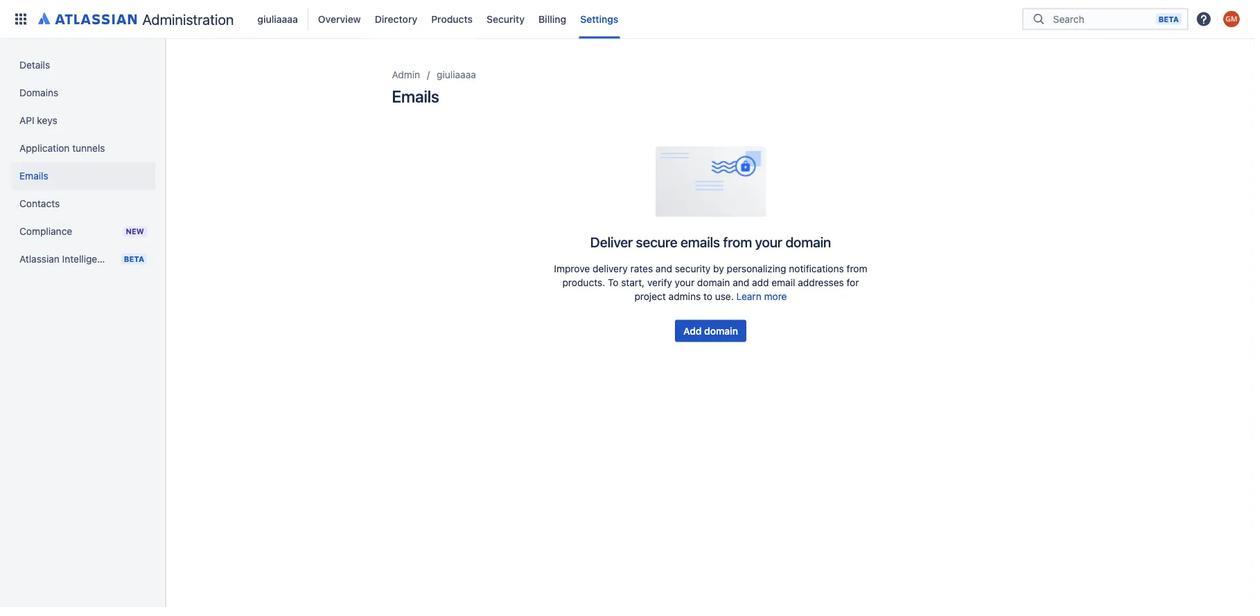 Task type: describe. For each thing, give the bounding box(es) containing it.
improve delivery rates and security by personalizing notifications from products. to start, verify your domain and add email addresses for project admins to use.
[[554, 263, 867, 302]]

api keys link
[[11, 107, 155, 134]]

billing
[[538, 13, 566, 25]]

Search field
[[1049, 7, 1156, 32]]

security link
[[482, 8, 529, 30]]

api
[[19, 115, 34, 126]]

overview link
[[314, 8, 365, 30]]

beta
[[1159, 15, 1179, 24]]

directory
[[375, 13, 417, 25]]

atlassian intelligence
[[19, 253, 114, 265]]

security
[[487, 13, 525, 25]]

more
[[764, 291, 787, 302]]

0 vertical spatial giuliaaaa link
[[253, 8, 302, 30]]

directory link
[[371, 8, 422, 30]]

1 vertical spatial giuliaaaa
[[437, 69, 476, 80]]

intelligence
[[62, 253, 114, 265]]

learn more
[[736, 291, 787, 302]]

giuliaaaa inside global navigation element
[[257, 13, 298, 25]]

notifications
[[789, 263, 844, 274]]

keys
[[37, 115, 57, 126]]

to
[[703, 291, 712, 302]]

emails link
[[11, 162, 155, 190]]

application tunnels link
[[11, 134, 155, 162]]

from inside improve delivery rates and security by personalizing notifications from products. to start, verify your domain and add email addresses for project admins to use.
[[847, 263, 867, 274]]

start,
[[621, 277, 645, 288]]

help icon image
[[1195, 11, 1212, 27]]

domains
[[19, 87, 58, 98]]

deliver
[[590, 234, 633, 250]]

application tunnels
[[19, 142, 105, 154]]

api keys
[[19, 115, 57, 126]]

administration
[[142, 10, 234, 28]]

1 horizontal spatial your
[[755, 234, 782, 250]]

domains link
[[11, 79, 155, 107]]

overview
[[318, 13, 361, 25]]

learn more link
[[736, 291, 787, 302]]

your inside improve delivery rates and security by personalizing notifications from products. to start, verify your domain and add email addresses for project admins to use.
[[675, 277, 695, 288]]

verify
[[647, 277, 672, 288]]

0 vertical spatial emails
[[392, 87, 439, 106]]

add
[[752, 277, 769, 288]]

0 vertical spatial domain
[[785, 234, 831, 250]]

emails
[[681, 234, 720, 250]]

domain inside button
[[704, 325, 738, 337]]

products link
[[427, 8, 477, 30]]

products.
[[562, 277, 605, 288]]

new
[[126, 227, 144, 236]]

secure
[[636, 234, 677, 250]]

application
[[19, 142, 70, 154]]

deliver secure emails from your domain
[[590, 234, 831, 250]]

personalizing
[[727, 263, 786, 274]]

rates
[[630, 263, 653, 274]]

contacts link
[[11, 190, 155, 218]]

add domain
[[683, 325, 738, 337]]

admin link
[[392, 67, 420, 83]]

search icon image
[[1031, 12, 1047, 26]]

add
[[683, 325, 702, 337]]



Task type: vqa. For each thing, say whether or not it's contained in the screenshot.
banner
no



Task type: locate. For each thing, give the bounding box(es) containing it.
toggle navigation image
[[152, 55, 183, 83]]

giuliaaaa right the admin
[[437, 69, 476, 80]]

giuliaaaa link left overview link
[[253, 8, 302, 30]]

and up learn
[[733, 277, 749, 288]]

domain inside improve delivery rates and security by personalizing notifications from products. to start, verify your domain and add email addresses for project admins to use.
[[697, 277, 730, 288]]

emails up contacts
[[19, 170, 48, 182]]

atlassian image
[[38, 10, 137, 26], [38, 10, 137, 26]]

1 horizontal spatial emails
[[392, 87, 439, 106]]

administration banner
[[0, 0, 1255, 39]]

beta
[[124, 255, 144, 264]]

domain
[[785, 234, 831, 250], [697, 277, 730, 288], [704, 325, 738, 337]]

0 horizontal spatial and
[[656, 263, 672, 274]]

giuliaaaa left overview
[[257, 13, 298, 25]]

improve
[[554, 263, 590, 274]]

atlassian
[[19, 253, 60, 265]]

0 horizontal spatial emails
[[19, 170, 48, 182]]

1 vertical spatial from
[[847, 263, 867, 274]]

use.
[[715, 291, 734, 302]]

1 horizontal spatial and
[[733, 277, 749, 288]]

emails
[[392, 87, 439, 106], [19, 170, 48, 182]]

giuliaaaa link
[[253, 8, 302, 30], [437, 67, 476, 83]]

giuliaaaa
[[257, 13, 298, 25], [437, 69, 476, 80]]

0 vertical spatial from
[[723, 234, 752, 250]]

domain right add
[[704, 325, 738, 337]]

1 horizontal spatial giuliaaaa
[[437, 69, 476, 80]]

settings link
[[576, 8, 623, 30]]

email
[[772, 277, 795, 288]]

your up "personalizing"
[[755, 234, 782, 250]]

from up for at the top of page
[[847, 263, 867, 274]]

account image
[[1223, 11, 1240, 27]]

administration link
[[33, 8, 239, 30]]

admin
[[392, 69, 420, 80]]

by
[[713, 263, 724, 274]]

products
[[431, 13, 473, 25]]

0 vertical spatial giuliaaaa
[[257, 13, 298, 25]]

1 vertical spatial emails
[[19, 170, 48, 182]]

settings
[[580, 13, 618, 25]]

emails down the admin link
[[392, 87, 439, 106]]

1 vertical spatial and
[[733, 277, 749, 288]]

1 vertical spatial giuliaaaa link
[[437, 67, 476, 83]]

0 vertical spatial your
[[755, 234, 782, 250]]

0 horizontal spatial from
[[723, 234, 752, 250]]

billing link
[[534, 8, 571, 30]]

2 vertical spatial domain
[[704, 325, 738, 337]]

for
[[847, 277, 859, 288]]

your
[[755, 234, 782, 250], [675, 277, 695, 288]]

global navigation element
[[8, 0, 1022, 38]]

compliance
[[19, 226, 72, 237]]

project
[[634, 291, 666, 302]]

appswitcher icon image
[[12, 11, 29, 27]]

details link
[[11, 51, 155, 79]]

learn
[[736, 291, 761, 302]]

addresses
[[798, 277, 844, 288]]

and up verify
[[656, 263, 672, 274]]

1 vertical spatial domain
[[697, 277, 730, 288]]

your up admins
[[675, 277, 695, 288]]

details
[[19, 59, 50, 71]]

domain down the by
[[697, 277, 730, 288]]

1 horizontal spatial giuliaaaa link
[[437, 67, 476, 83]]

delivery
[[593, 263, 628, 274]]

0 vertical spatial and
[[656, 263, 672, 274]]

0 horizontal spatial giuliaaaa link
[[253, 8, 302, 30]]

from up "personalizing"
[[723, 234, 752, 250]]

giuliaaaa link right the admin link
[[437, 67, 476, 83]]

add domain button
[[675, 320, 746, 342]]

1 horizontal spatial from
[[847, 263, 867, 274]]

tunnels
[[72, 142, 105, 154]]

and
[[656, 263, 672, 274], [733, 277, 749, 288]]

admins
[[669, 291, 701, 302]]

to
[[608, 277, 619, 288]]

1 vertical spatial your
[[675, 277, 695, 288]]

domain up notifications
[[785, 234, 831, 250]]

0 horizontal spatial your
[[675, 277, 695, 288]]

security
[[675, 263, 711, 274]]

0 horizontal spatial giuliaaaa
[[257, 13, 298, 25]]

from
[[723, 234, 752, 250], [847, 263, 867, 274]]

contacts
[[19, 198, 60, 209]]



